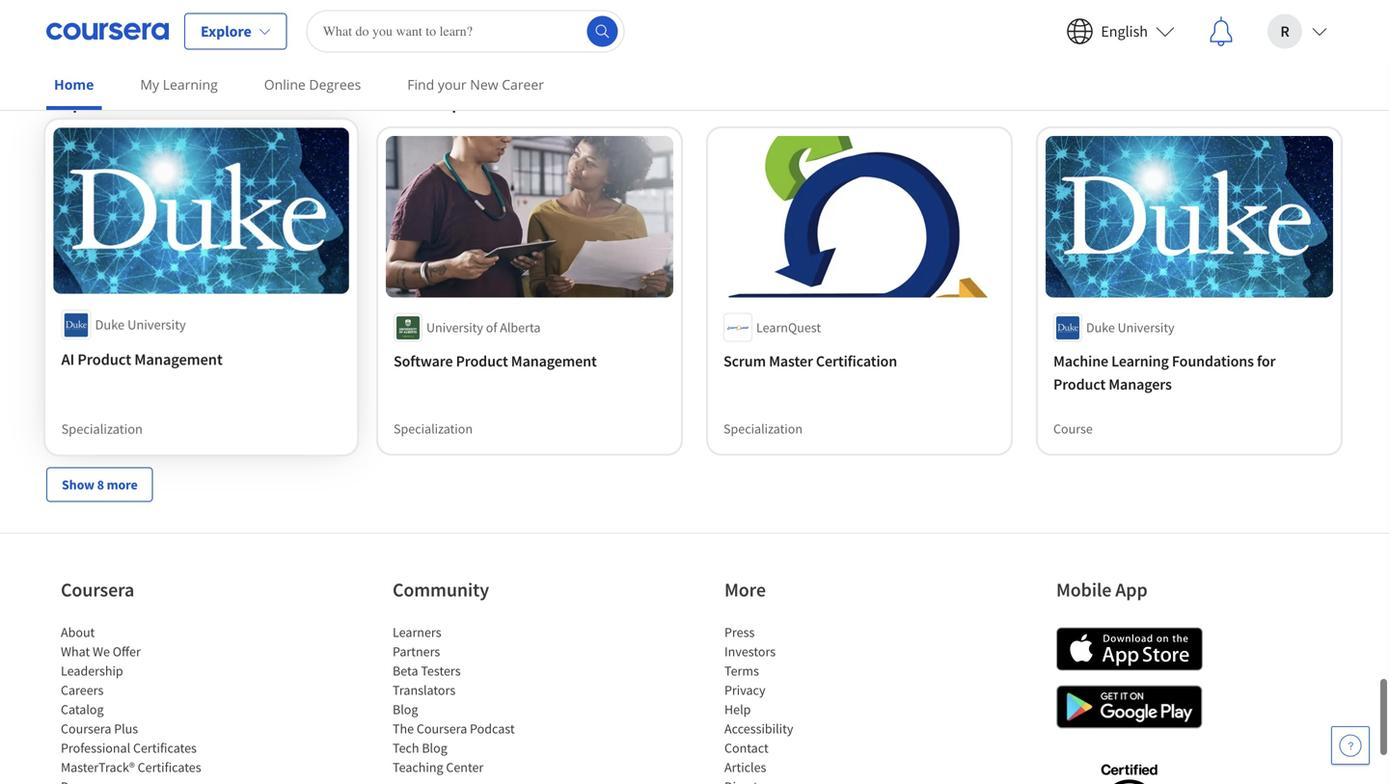 Task type: describe. For each thing, give the bounding box(es) containing it.
online degrees
[[264, 75, 361, 94]]

blog link
[[393, 701, 418, 718]]

home
[[54, 75, 94, 94]]

about what we offer leadership careers catalog coursera plus professional certificates mastertrack® certificates
[[61, 624, 201, 776]]

degrees
[[309, 75, 361, 94]]

ai product management
[[61, 350, 223, 369]]

career
[[502, 75, 544, 94]]

of
[[486, 319, 497, 336]]

my
[[140, 75, 159, 94]]

show 8 more
[[62, 476, 138, 494]]

learning for my
[[163, 75, 218, 94]]

help center image
[[1339, 734, 1362, 757]]

list for community
[[393, 623, 557, 777]]

product for software
[[456, 352, 508, 371]]

privacy
[[725, 682, 766, 699]]

scrum master certification link
[[724, 350, 996, 373]]

investors link
[[725, 643, 776, 660]]

professional certificates link
[[61, 740, 197, 757]]

center
[[446, 759, 484, 776]]

machine learning foundations for product managers
[[1054, 352, 1276, 394]]

university of alberta
[[426, 319, 541, 336]]

online
[[264, 75, 306, 94]]

about
[[61, 624, 95, 641]]

logo of certified b corporation image
[[1090, 753, 1169, 784]]

coursera inside learners partners beta testers translators blog the coursera podcast tech blog teaching center
[[417, 720, 467, 738]]

explore with a coursera plus subscription collection element
[[35, 49, 1355, 533]]

english
[[1101, 22, 1148, 41]]

teaching
[[393, 759, 443, 776]]

download on the app store image
[[1057, 628, 1203, 671]]

mobile app
[[1057, 578, 1148, 602]]

alberta
[[500, 319, 541, 336]]

about link
[[61, 624, 95, 641]]

partners
[[393, 643, 440, 660]]

help
[[725, 701, 751, 718]]

specialization for software
[[394, 420, 473, 438]]

master
[[769, 352, 813, 371]]

coursera image
[[46, 16, 169, 47]]

1 horizontal spatial university
[[426, 319, 483, 336]]

explore button
[[184, 13, 287, 50]]

app
[[1116, 578, 1148, 602]]

catalog link
[[61, 701, 104, 718]]

careers
[[61, 682, 104, 699]]

new
[[470, 75, 498, 94]]

professional
[[61, 740, 130, 757]]

my learning
[[140, 75, 218, 94]]

terms
[[725, 662, 759, 680]]

podcast
[[470, 720, 515, 738]]

list item for more
[[725, 777, 889, 784]]

english button
[[1051, 0, 1191, 62]]

mobile
[[1057, 578, 1112, 602]]

contact link
[[725, 740, 769, 757]]

duke university for product
[[95, 316, 186, 334]]

software product management link
[[394, 350, 666, 373]]

university for machine learning foundations for product managers
[[1118, 319, 1175, 336]]

press investors terms privacy help accessibility contact articles
[[725, 624, 793, 776]]

translators link
[[393, 682, 456, 699]]

more
[[725, 578, 766, 602]]

terms link
[[725, 662, 759, 680]]

find your new career
[[407, 75, 544, 94]]

1 horizontal spatial plus
[[315, 80, 362, 114]]

0 vertical spatial certificates
[[133, 740, 197, 757]]

show
[[62, 476, 94, 494]]

investors
[[725, 643, 776, 660]]

partners link
[[393, 643, 440, 660]]

product for ai
[[77, 350, 131, 369]]

catalog
[[61, 701, 104, 718]]

more
[[107, 476, 138, 494]]

press link
[[725, 624, 755, 641]]

plus inside 'about what we offer leadership careers catalog coursera plus professional certificates mastertrack® certificates'
[[114, 720, 138, 738]]

the
[[393, 720, 414, 738]]

leadership link
[[61, 662, 123, 680]]

coursera plus link
[[61, 720, 138, 738]]

coursera up the about link
[[61, 578, 134, 602]]

8
[[97, 476, 104, 494]]

home link
[[46, 63, 102, 110]]

What do you want to learn? text field
[[307, 10, 625, 53]]

leadership
[[61, 662, 123, 680]]

accessibility
[[725, 720, 793, 738]]



Task type: vqa. For each thing, say whether or not it's contained in the screenshot.
list containing Learners
yes



Task type: locate. For each thing, give the bounding box(es) containing it.
duke university for learning
[[1086, 319, 1175, 336]]

explore with a coursera plus subscription
[[46, 80, 510, 114]]

university left of
[[426, 319, 483, 336]]

coursera right a
[[209, 80, 309, 114]]

foundations
[[1172, 352, 1254, 371]]

0 horizontal spatial learning
[[163, 75, 218, 94]]

scrum
[[724, 352, 766, 371]]

specialization for ai
[[61, 420, 143, 438]]

1 horizontal spatial duke university
[[1086, 319, 1175, 336]]

0 horizontal spatial university
[[127, 316, 186, 334]]

product
[[77, 350, 131, 369], [456, 352, 508, 371], [1054, 375, 1106, 394]]

0 horizontal spatial explore
[[46, 80, 130, 114]]

specialization
[[61, 420, 143, 438], [394, 420, 473, 438], [724, 420, 803, 438]]

1 horizontal spatial list
[[393, 623, 557, 777]]

subscription
[[368, 80, 510, 114]]

r button
[[1252, 0, 1343, 62]]

blog
[[393, 701, 418, 718], [422, 740, 447, 757]]

coursera down catalog
[[61, 720, 111, 738]]

what
[[61, 643, 90, 660]]

software
[[394, 352, 453, 371]]

managers
[[1109, 375, 1172, 394]]

plus
[[315, 80, 362, 114], [114, 720, 138, 738]]

plus right online
[[315, 80, 362, 114]]

1 list item from the left
[[61, 777, 225, 784]]

scrum master certification
[[724, 352, 897, 371]]

a
[[190, 80, 204, 114]]

offer
[[113, 643, 141, 660]]

1 specialization from the left
[[61, 420, 143, 438]]

for
[[1257, 352, 1276, 371]]

certificates up mastertrack® certificates 'link'
[[133, 740, 197, 757]]

get it on google play image
[[1057, 686, 1203, 729]]

articles link
[[725, 759, 766, 776]]

learners
[[393, 624, 441, 641]]

learners link
[[393, 624, 441, 641]]

duke up ai product management
[[95, 316, 125, 334]]

list containing press
[[725, 623, 889, 784]]

learning up managers
[[1112, 352, 1169, 371]]

translators
[[393, 682, 456, 699]]

accessibility link
[[725, 720, 793, 738]]

0 vertical spatial learning
[[163, 75, 218, 94]]

certificates
[[133, 740, 197, 757], [138, 759, 201, 776]]

0 horizontal spatial specialization
[[61, 420, 143, 438]]

learnquest
[[756, 319, 821, 336]]

university up ai product management
[[127, 316, 186, 334]]

2 specialization from the left
[[394, 420, 473, 438]]

coursera inside 'about what we offer leadership careers catalog coursera plus professional certificates mastertrack® certificates'
[[61, 720, 111, 738]]

0 horizontal spatial management
[[134, 350, 223, 369]]

3 list from the left
[[725, 623, 889, 784]]

explore for explore
[[201, 22, 252, 41]]

list item
[[61, 777, 225, 784], [725, 777, 889, 784]]

university up machine learning foundations for product managers on the right of page
[[1118, 319, 1175, 336]]

specialization for scrum
[[724, 420, 803, 438]]

certification
[[816, 352, 897, 371]]

learning inside machine learning foundations for product managers
[[1112, 352, 1169, 371]]

certificates down "professional certificates" "link"
[[138, 759, 201, 776]]

we
[[93, 643, 110, 660]]

management for ai product management
[[134, 350, 223, 369]]

0 horizontal spatial list item
[[61, 777, 225, 784]]

mastertrack® certificates link
[[61, 759, 201, 776]]

specialization up 8
[[61, 420, 143, 438]]

contact
[[725, 740, 769, 757]]

help link
[[725, 701, 751, 718]]

beta
[[393, 662, 418, 680]]

0 horizontal spatial list
[[61, 623, 225, 784]]

coursera up tech blog link
[[417, 720, 467, 738]]

teaching center link
[[393, 759, 484, 776]]

online degrees link
[[256, 63, 369, 106]]

with
[[135, 80, 185, 114]]

explore up the my learning
[[201, 22, 252, 41]]

press
[[725, 624, 755, 641]]

ai product management link
[[61, 348, 341, 371]]

duke up machine
[[1086, 319, 1115, 336]]

find your new career link
[[400, 63, 552, 106]]

1 horizontal spatial specialization
[[394, 420, 473, 438]]

blog up teaching center link
[[422, 740, 447, 757]]

machine learning foundations for product managers link
[[1054, 350, 1326, 396]]

2 horizontal spatial university
[[1118, 319, 1175, 336]]

1 horizontal spatial learning
[[1112, 352, 1169, 371]]

list item down mastertrack® certificates 'link'
[[61, 777, 225, 784]]

duke for product
[[95, 316, 125, 334]]

2 list item from the left
[[725, 777, 889, 784]]

find
[[407, 75, 434, 94]]

1 horizontal spatial duke
[[1086, 319, 1115, 336]]

2 horizontal spatial list
[[725, 623, 889, 784]]

list item for coursera
[[61, 777, 225, 784]]

1 vertical spatial learning
[[1112, 352, 1169, 371]]

learning right "my"
[[163, 75, 218, 94]]

community
[[393, 578, 489, 602]]

2 horizontal spatial specialization
[[724, 420, 803, 438]]

0 horizontal spatial duke university
[[95, 316, 186, 334]]

duke for learning
[[1086, 319, 1115, 336]]

the coursera podcast link
[[393, 720, 515, 738]]

2 horizontal spatial product
[[1054, 375, 1106, 394]]

your
[[438, 75, 467, 94]]

list containing learners
[[393, 623, 557, 777]]

0 horizontal spatial product
[[77, 350, 131, 369]]

list containing about
[[61, 623, 225, 784]]

None search field
[[307, 10, 625, 53]]

0 horizontal spatial blog
[[393, 701, 418, 718]]

3 specialization from the left
[[724, 420, 803, 438]]

my learning link
[[133, 63, 226, 106]]

1 vertical spatial plus
[[114, 720, 138, 738]]

learning
[[163, 75, 218, 94], [1112, 352, 1169, 371]]

duke university
[[95, 316, 186, 334], [1086, 319, 1175, 336]]

mastertrack®
[[61, 759, 135, 776]]

management for software product management
[[511, 352, 597, 371]]

r
[[1281, 22, 1290, 41]]

product down machine
[[1054, 375, 1106, 394]]

testers
[[421, 662, 461, 680]]

0 vertical spatial explore
[[201, 22, 252, 41]]

list for coursera
[[61, 623, 225, 784]]

articles
[[725, 759, 766, 776]]

course
[[1054, 420, 1093, 438]]

1 vertical spatial explore
[[46, 80, 130, 114]]

machine
[[1054, 352, 1109, 371]]

1 vertical spatial certificates
[[138, 759, 201, 776]]

0 vertical spatial plus
[[315, 80, 362, 114]]

explore inside popup button
[[201, 22, 252, 41]]

product inside machine learning foundations for product managers
[[1054, 375, 1106, 394]]

specialization down scrum
[[724, 420, 803, 438]]

product down university of alberta
[[456, 352, 508, 371]]

careers link
[[61, 682, 104, 699]]

beta testers link
[[393, 662, 461, 680]]

list for more
[[725, 623, 889, 784]]

tech blog link
[[393, 740, 447, 757]]

1 vertical spatial blog
[[422, 740, 447, 757]]

plus up "professional certificates" "link"
[[114, 720, 138, 738]]

explore for explore with a coursera plus subscription
[[46, 80, 130, 114]]

2 list from the left
[[393, 623, 557, 777]]

1 horizontal spatial product
[[456, 352, 508, 371]]

1 horizontal spatial blog
[[422, 740, 447, 757]]

duke university up ai product management
[[95, 316, 186, 334]]

privacy link
[[725, 682, 766, 699]]

learning for machine
[[1112, 352, 1169, 371]]

university
[[127, 316, 186, 334], [426, 319, 483, 336], [1118, 319, 1175, 336]]

1 horizontal spatial explore
[[201, 22, 252, 41]]

explore left "my"
[[46, 80, 130, 114]]

show 8 more button
[[46, 467, 153, 502]]

ai
[[61, 350, 74, 369]]

list item down articles "link"
[[725, 777, 889, 784]]

blog up the
[[393, 701, 418, 718]]

tech
[[393, 740, 419, 757]]

0 horizontal spatial duke
[[95, 316, 125, 334]]

product right ai
[[77, 350, 131, 369]]

1 list from the left
[[61, 623, 225, 784]]

1 horizontal spatial list item
[[725, 777, 889, 784]]

list
[[61, 623, 225, 784], [393, 623, 557, 777], [725, 623, 889, 784]]

0 vertical spatial blog
[[393, 701, 418, 718]]

what we offer link
[[61, 643, 141, 660]]

specialization down software
[[394, 420, 473, 438]]

coursera
[[209, 80, 309, 114], [61, 578, 134, 602], [61, 720, 111, 738], [417, 720, 467, 738]]

0 horizontal spatial plus
[[114, 720, 138, 738]]

management
[[134, 350, 223, 369], [511, 352, 597, 371]]

1 horizontal spatial management
[[511, 352, 597, 371]]

university for ai product management
[[127, 316, 186, 334]]

learners partners beta testers translators blog the coursera podcast tech blog teaching center
[[393, 624, 515, 776]]

software product management
[[394, 352, 597, 371]]

duke university up machine learning foundations for product managers on the right of page
[[1086, 319, 1175, 336]]



